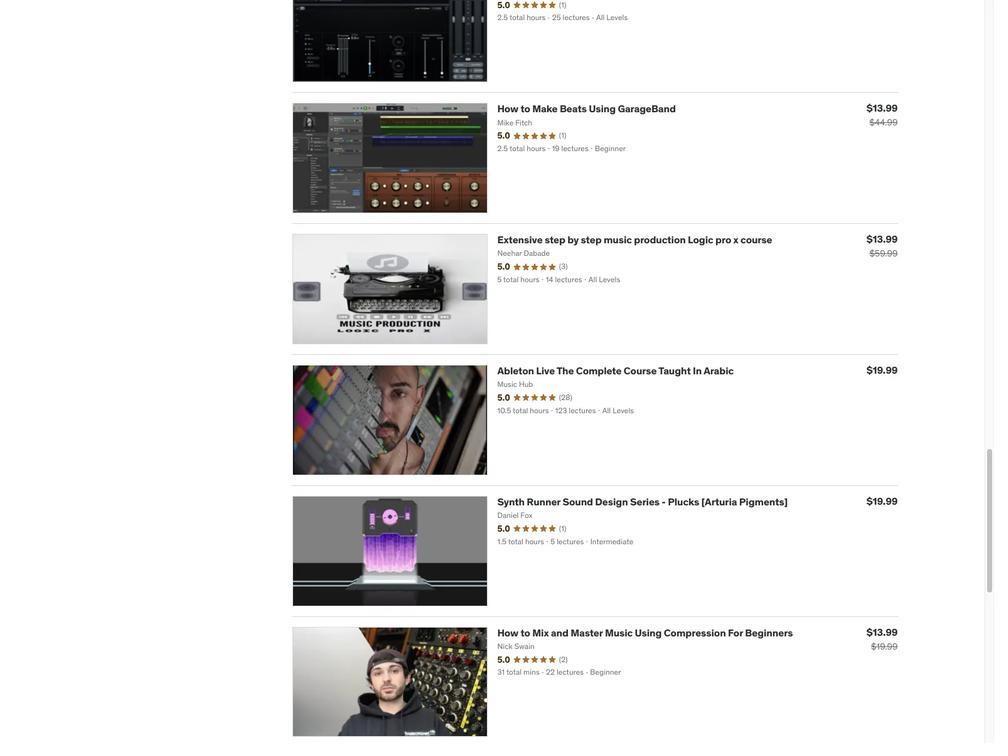 Task type: describe. For each thing, give the bounding box(es) containing it.
synth runner sound design series - plucks [arturia pigments]
[[497, 496, 788, 508]]

course
[[624, 365, 657, 377]]

production
[[634, 234, 686, 246]]

and
[[551, 627, 569, 639]]

taught
[[659, 365, 691, 377]]

$44.99
[[870, 117, 898, 128]]

compression
[[664, 627, 726, 639]]

extensive
[[497, 234, 543, 246]]

series
[[630, 496, 660, 508]]

synth
[[497, 496, 525, 508]]

$19.99 for ableton live the complete course taught in arabic
[[867, 364, 898, 377]]

how for how to make beats using garageband
[[497, 103, 519, 115]]

$19.99 for synth runner sound design series - plucks [arturia pigments]
[[867, 495, 898, 508]]

beginners
[[745, 627, 793, 639]]

music
[[604, 234, 632, 246]]

extensive step by step music production logic pro x course link
[[497, 234, 772, 246]]

1 horizontal spatial using
[[635, 627, 662, 639]]

master
[[571, 627, 603, 639]]

complete
[[576, 365, 622, 377]]

$13.99 for how to make beats using garageband
[[867, 102, 898, 115]]

sound
[[563, 496, 593, 508]]

course
[[741, 234, 772, 246]]

how to make beats using garageband link
[[497, 103, 676, 115]]

how for how to mix and master music using compression for beginners
[[497, 627, 519, 639]]

$13.99 for extensive step by step music production logic pro x course
[[867, 233, 898, 246]]

$13.99 $44.99
[[867, 102, 898, 128]]

2 step from the left
[[581, 234, 602, 246]]

$19.99 inside $13.99 $19.99
[[871, 641, 898, 653]]

1 step from the left
[[545, 234, 566, 246]]

ableton live the complete course taught in arabic
[[497, 365, 734, 377]]

how to mix and master music using compression for beginners
[[497, 627, 793, 639]]



Task type: locate. For each thing, give the bounding box(es) containing it.
step right by on the right top of page
[[581, 234, 602, 246]]

$59.99
[[870, 248, 898, 259]]

live
[[536, 365, 555, 377]]

using right music on the bottom right
[[635, 627, 662, 639]]

garageband
[[618, 103, 676, 115]]

1 to from the top
[[521, 103, 530, 115]]

step
[[545, 234, 566, 246], [581, 234, 602, 246]]

2 vertical spatial $13.99
[[867, 626, 898, 639]]

logic
[[688, 234, 714, 246]]

music
[[605, 627, 633, 639]]

step left by on the right top of page
[[545, 234, 566, 246]]

arabic
[[704, 365, 734, 377]]

to left mix on the right
[[521, 627, 530, 639]]

1 $13.99 from the top
[[867, 102, 898, 115]]

2 vertical spatial $19.99
[[871, 641, 898, 653]]

0 horizontal spatial using
[[589, 103, 616, 115]]

plucks
[[668, 496, 699, 508]]

1 horizontal spatial step
[[581, 234, 602, 246]]

0 vertical spatial $13.99
[[867, 102, 898, 115]]

$13.99 $19.99
[[867, 626, 898, 653]]

to left make
[[521, 103, 530, 115]]

using right beats
[[589, 103, 616, 115]]

ableton
[[497, 365, 534, 377]]

$13.99
[[867, 102, 898, 115], [867, 233, 898, 246], [867, 626, 898, 639]]

to
[[521, 103, 530, 115], [521, 627, 530, 639]]

using
[[589, 103, 616, 115], [635, 627, 662, 639]]

how left make
[[497, 103, 519, 115]]

how to make beats using garageband
[[497, 103, 676, 115]]

0 vertical spatial $19.99
[[867, 364, 898, 377]]

1 vertical spatial how
[[497, 627, 519, 639]]

design
[[595, 496, 628, 508]]

1 vertical spatial to
[[521, 627, 530, 639]]

2 how from the top
[[497, 627, 519, 639]]

1 vertical spatial $19.99
[[867, 495, 898, 508]]

-
[[662, 496, 666, 508]]

0 horizontal spatial step
[[545, 234, 566, 246]]

pro
[[716, 234, 731, 246]]

runner
[[527, 496, 561, 508]]

1 vertical spatial using
[[635, 627, 662, 639]]

mix
[[532, 627, 549, 639]]

synth runner sound design series - plucks [arturia pigments] link
[[497, 496, 788, 508]]

0 vertical spatial how
[[497, 103, 519, 115]]

1 vertical spatial $13.99
[[867, 233, 898, 246]]

how
[[497, 103, 519, 115], [497, 627, 519, 639]]

by
[[568, 234, 579, 246]]

$13.99 for how to mix and master music using compression for beginners
[[867, 626, 898, 639]]

3 $13.99 from the top
[[867, 626, 898, 639]]

$19.99
[[867, 364, 898, 377], [867, 495, 898, 508], [871, 641, 898, 653]]

$13.99 $59.99
[[867, 233, 898, 259]]

pigments]
[[739, 496, 788, 508]]

for
[[728, 627, 743, 639]]

how to mix and master music using compression for beginners link
[[497, 627, 793, 639]]

to for make
[[521, 103, 530, 115]]

0 vertical spatial to
[[521, 103, 530, 115]]

2 $13.99 from the top
[[867, 233, 898, 246]]

beats
[[560, 103, 587, 115]]

x
[[734, 234, 739, 246]]

2 to from the top
[[521, 627, 530, 639]]

make
[[532, 103, 558, 115]]

extensive step by step music production logic pro x course
[[497, 234, 772, 246]]

how left mix on the right
[[497, 627, 519, 639]]

to for mix
[[521, 627, 530, 639]]

ableton live the complete course taught in arabic link
[[497, 365, 734, 377]]

0 vertical spatial using
[[589, 103, 616, 115]]

1 how from the top
[[497, 103, 519, 115]]

the
[[557, 365, 574, 377]]

in
[[693, 365, 702, 377]]

[arturia
[[701, 496, 737, 508]]



Task type: vqa. For each thing, say whether or not it's contained in the screenshot.
the '-'
yes



